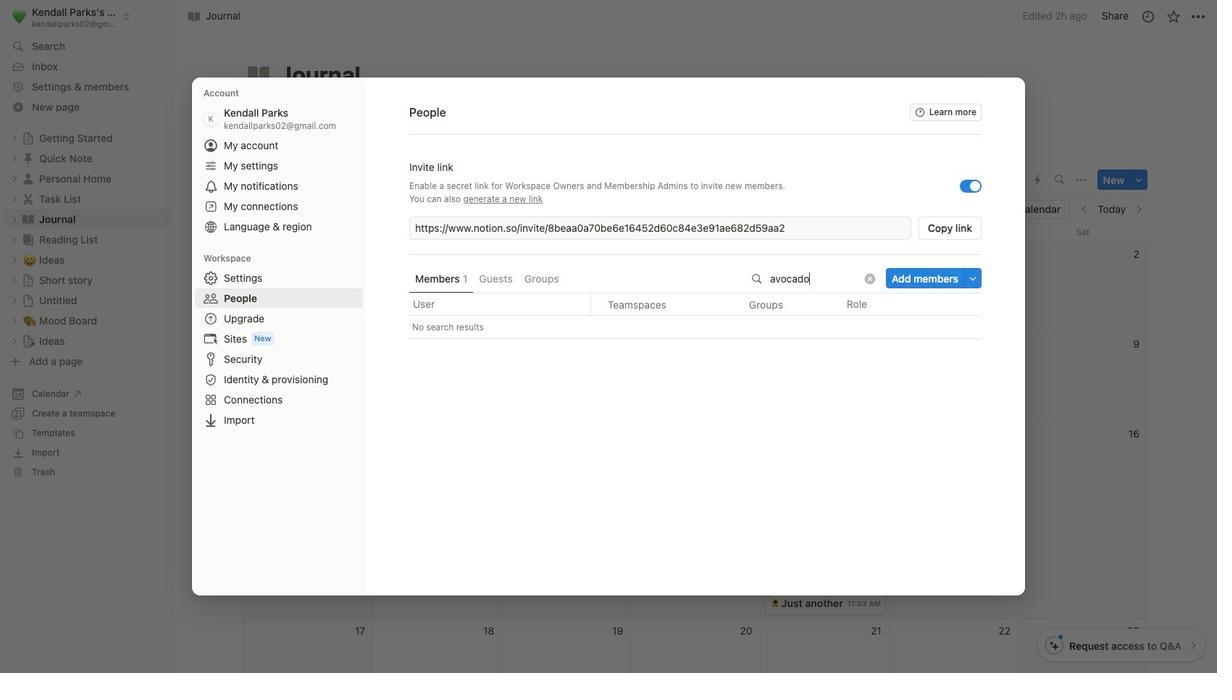 Task type: describe. For each thing, give the bounding box(es) containing it.
💚 image
[[13, 7, 26, 26]]

previous month image
[[1080, 205, 1091, 215]]

favorite image
[[1167, 9, 1181, 24]]

type to search... image
[[753, 274, 763, 284]]



Task type: vqa. For each thing, say whether or not it's contained in the screenshot.
the 🍗 image to the right
no



Task type: locate. For each thing, give the bounding box(es) containing it.
tab list
[[244, 166, 965, 195]]

create and view automations image
[[1035, 175, 1042, 185]]

🌻 image
[[771, 598, 780, 609]]

updates image
[[1141, 9, 1156, 24]]

None text field
[[415, 221, 909, 236]]

Type to search... text field
[[771, 273, 862, 285]]

change page icon image
[[246, 62, 272, 88]]

next month image
[[1135, 205, 1145, 215]]



